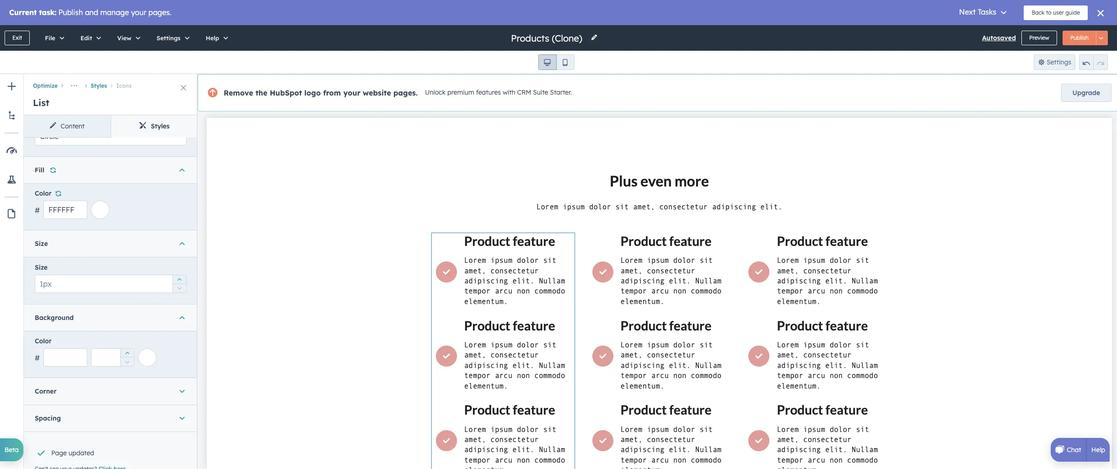 Task type: locate. For each thing, give the bounding box(es) containing it.
0 horizontal spatial styles
[[91, 82, 107, 89]]

edit button
[[71, 25, 108, 51]]

caret image inside size "dropdown button"
[[179, 240, 185, 249]]

0 vertical spatial #
[[35, 206, 40, 215]]

navigation
[[24, 74, 198, 92]]

0 vertical spatial caret image
[[179, 166, 185, 175]]

size
[[35, 240, 48, 248], [35, 263, 48, 272]]

settings right view 'button'
[[157, 34, 181, 42]]

1 vertical spatial help
[[1092, 446, 1106, 455]]

0 vertical spatial settings
[[157, 34, 181, 42]]

#
[[35, 206, 40, 215], [35, 354, 40, 363]]

help inside "button"
[[206, 34, 219, 42]]

size inside size "dropdown button"
[[35, 240, 48, 248]]

1 horizontal spatial settings button
[[1034, 54, 1076, 70]]

color
[[35, 190, 52, 198], [35, 337, 52, 346]]

0 horizontal spatial settings button
[[147, 25, 196, 51]]

beta button
[[0, 439, 23, 462]]

opacity input text field
[[91, 349, 135, 367]]

suite
[[533, 88, 549, 97]]

settings button
[[147, 25, 196, 51], [1034, 54, 1076, 70]]

caret image for size
[[179, 240, 185, 249]]

optimize button
[[33, 82, 58, 89]]

0 vertical spatial help
[[206, 34, 219, 42]]

# up corner
[[35, 354, 40, 363]]

caret image for background
[[179, 313, 185, 323]]

1 horizontal spatial help
[[1092, 446, 1106, 455]]

caret image inside spacing dropdown button
[[179, 414, 185, 423]]

tab list
[[24, 115, 198, 138]]

from
[[323, 88, 341, 98]]

2 vertical spatial caret image
[[179, 313, 185, 323]]

remove
[[224, 88, 253, 98]]

None text field
[[43, 349, 87, 367]]

0 vertical spatial styles
[[91, 82, 107, 89]]

page updated status
[[33, 438, 183, 462]]

caret image inside fill dropdown button
[[179, 166, 185, 175]]

caret image
[[179, 387, 185, 396], [179, 414, 185, 423]]

features
[[476, 88, 501, 97]]

starter.
[[550, 88, 572, 97]]

caret image for spacing
[[179, 414, 185, 423]]

2 caret image from the top
[[179, 414, 185, 423]]

fill button
[[35, 157, 187, 184]]

3 caret image from the top
[[179, 313, 185, 323]]

caret image
[[179, 166, 185, 175], [179, 240, 185, 249], [179, 313, 185, 323]]

settings down preview 'button'
[[1048, 58, 1072, 66]]

1 vertical spatial caret image
[[179, 240, 185, 249]]

0 horizontal spatial settings
[[157, 34, 181, 42]]

styles
[[91, 82, 107, 89], [151, 122, 170, 130]]

styles button
[[82, 82, 107, 89]]

upgrade
[[1073, 89, 1101, 97]]

tab panel containing circle
[[24, 0, 198, 470]]

None field
[[510, 32, 586, 44]]

corner button
[[35, 379, 187, 405]]

autosaved
[[983, 34, 1017, 42]]

your
[[344, 88, 361, 98]]

group
[[539, 54, 575, 70], [1080, 54, 1109, 70], [173, 275, 186, 293], [120, 349, 134, 367]]

caret image inside corner dropdown button
[[179, 387, 185, 396]]

spacing button
[[35, 406, 187, 432]]

settings
[[157, 34, 181, 42], [1048, 58, 1072, 66]]

1 vertical spatial color
[[35, 337, 52, 346]]

styles inside navigation
[[91, 82, 107, 89]]

1 size from the top
[[35, 240, 48, 248]]

tab panel
[[24, 0, 198, 470]]

view
[[117, 34, 132, 42]]

1 vertical spatial #
[[35, 354, 40, 363]]

2 # from the top
[[35, 354, 40, 363]]

optimize
[[33, 82, 58, 89]]

1 vertical spatial styles
[[151, 122, 170, 130]]

1 # from the top
[[35, 206, 40, 215]]

background button
[[35, 305, 187, 331]]

1 caret image from the top
[[179, 166, 185, 175]]

# down fill
[[35, 206, 40, 215]]

None text field
[[43, 201, 87, 219]]

file button
[[35, 25, 71, 51]]

1 vertical spatial settings
[[1048, 58, 1072, 66]]

1 caret image from the top
[[179, 387, 185, 396]]

color down the background
[[35, 337, 52, 346]]

0 vertical spatial color
[[35, 190, 52, 198]]

1 vertical spatial caret image
[[179, 414, 185, 423]]

2 caret image from the top
[[179, 240, 185, 249]]

1 vertical spatial size
[[35, 263, 48, 272]]

edit
[[81, 34, 92, 42]]

publish group
[[1063, 31, 1109, 45]]

0 vertical spatial settings button
[[147, 25, 196, 51]]

caret image inside the background dropdown button
[[179, 313, 185, 323]]

help
[[206, 34, 219, 42], [1092, 446, 1106, 455]]

color down fill
[[35, 190, 52, 198]]

logo
[[305, 88, 321, 98]]

unlock
[[425, 88, 446, 97]]

publish button
[[1063, 31, 1097, 45]]

0 vertical spatial caret image
[[179, 387, 185, 396]]

0 vertical spatial size
[[35, 240, 48, 248]]

0 horizontal spatial help
[[206, 34, 219, 42]]



Task type: describe. For each thing, give the bounding box(es) containing it.
unlock premium features with crm suite starter.
[[425, 88, 572, 97]]

preview
[[1030, 34, 1050, 41]]

fill
[[35, 166, 44, 174]]

view button
[[108, 25, 147, 51]]

website
[[363, 88, 391, 98]]

caret image for corner
[[179, 387, 185, 396]]

beta
[[5, 446, 19, 455]]

exit
[[12, 34, 22, 41]]

# for the background dropdown button on the left of page
[[35, 354, 40, 363]]

1 horizontal spatial styles
[[151, 122, 170, 130]]

preview button
[[1022, 31, 1058, 45]]

updated
[[69, 450, 94, 458]]

icons
[[116, 82, 132, 89]]

1 vertical spatial settings button
[[1034, 54, 1076, 70]]

list
[[33, 97, 49, 108]]

1px text field
[[35, 275, 187, 293]]

publish
[[1071, 34, 1090, 41]]

the
[[256, 88, 268, 98]]

content
[[61, 122, 85, 130]]

autosaved button
[[983, 33, 1017, 43]]

page
[[51, 450, 67, 458]]

corner
[[35, 388, 57, 396]]

help button
[[196, 25, 235, 51]]

pages.
[[394, 88, 418, 98]]

styles link
[[111, 115, 198, 137]]

premium
[[448, 88, 475, 97]]

1 horizontal spatial settings
[[1048, 58, 1072, 66]]

circle button
[[35, 127, 187, 146]]

page updated
[[51, 450, 94, 458]]

exit link
[[5, 31, 30, 45]]

hubspot
[[270, 88, 302, 98]]

2 size from the top
[[35, 263, 48, 272]]

chat
[[1068, 446, 1082, 455]]

remove the hubspot logo from your website pages.
[[224, 88, 418, 98]]

navigation containing optimize
[[24, 74, 198, 92]]

with
[[503, 88, 516, 97]]

size button
[[35, 231, 187, 257]]

# for fill dropdown button
[[35, 206, 40, 215]]

crm
[[518, 88, 532, 97]]

background
[[35, 314, 74, 322]]

circle
[[40, 132, 59, 141]]

1 color from the top
[[35, 190, 52, 198]]

close image
[[181, 85, 186, 91]]

icons button
[[107, 82, 132, 89]]

upgrade link
[[1062, 84, 1112, 102]]

file
[[45, 34, 55, 42]]

spacing
[[35, 415, 61, 423]]

2 color from the top
[[35, 337, 52, 346]]

content link
[[24, 115, 111, 137]]

tab list containing content
[[24, 115, 198, 138]]

none text field inside tab panel
[[43, 349, 87, 367]]



Task type: vqa. For each thing, say whether or not it's contained in the screenshot.
bottom inbox
no



